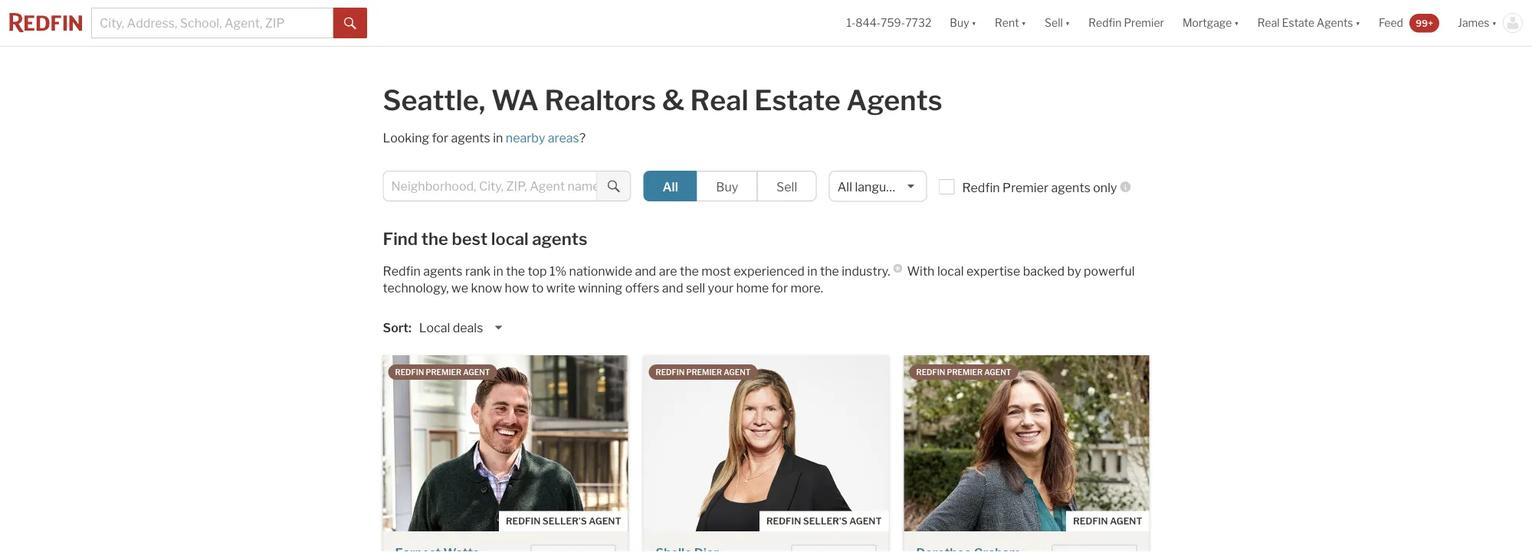 Task type: locate. For each thing, give the bounding box(es) containing it.
0 horizontal spatial sell
[[777, 179, 797, 194]]

we
[[451, 281, 468, 296]]

seattle, wa realtors & real estate agents
[[383, 84, 942, 117]]

in
[[493, 130, 503, 145], [493, 264, 503, 279], [807, 264, 818, 279]]

redfin agent
[[1073, 516, 1143, 527]]

the up how
[[506, 264, 525, 279]]

All radio
[[643, 171, 697, 202]]

all left languages
[[838, 179, 852, 194]]

1-
[[847, 16, 856, 29]]

0 horizontal spatial seller's
[[543, 516, 587, 527]]

1 horizontal spatial premier
[[1124, 16, 1164, 29]]

all languages
[[838, 179, 914, 194]]

agents up 1%
[[532, 228, 588, 249]]

premier
[[426, 368, 461, 378], [686, 368, 722, 378], [947, 368, 983, 378]]

for down 'experienced'
[[772, 281, 788, 296]]

1 horizontal spatial redfin
[[962, 180, 1000, 195]]

for
[[432, 130, 448, 145], [772, 281, 788, 296]]

real inside dropdown button
[[1258, 16, 1280, 29]]

agents
[[1317, 16, 1353, 29], [846, 84, 942, 117]]

all left buy radio
[[663, 179, 678, 194]]

for inside with local expertise backed by powerful technology, we know how to write winning offers and sell your home for more.
[[772, 281, 788, 296]]

agents up we at the bottom
[[423, 264, 463, 279]]

buy for buy
[[716, 179, 738, 194]]

0 horizontal spatial premier
[[1003, 180, 1049, 195]]

▾ inside buy ▾ dropdown button
[[972, 16, 977, 29]]

3 premier from the left
[[947, 368, 983, 378]]

local right with
[[937, 264, 964, 279]]

redfin
[[1089, 16, 1122, 29], [962, 180, 1000, 195], [383, 264, 421, 279]]

powerful
[[1084, 264, 1135, 279]]

1 redfin seller's agent from the left
[[506, 516, 621, 527]]

▾ inside mortgage ▾ dropdown button
[[1234, 16, 1239, 29]]

all for all
[[663, 179, 678, 194]]

1 vertical spatial sell
[[777, 179, 797, 194]]

0 vertical spatial local
[[491, 228, 529, 249]]

experienced
[[734, 264, 805, 279]]

rent
[[995, 16, 1019, 29]]

0 vertical spatial redfin
[[1089, 16, 1122, 29]]

sell right the rent ▾
[[1045, 16, 1063, 29]]

agents left only on the right top
[[1051, 180, 1091, 195]]

0 vertical spatial agents
[[1317, 16, 1353, 29]]

premier for photo of earnest watts
[[426, 368, 461, 378]]

0 horizontal spatial for
[[432, 130, 448, 145]]

option group
[[643, 171, 817, 202]]

premier
[[1124, 16, 1164, 29], [1003, 180, 1049, 195]]

1 all from the left
[[663, 179, 678, 194]]

local right best
[[491, 228, 529, 249]]

buy right the 7732
[[950, 16, 969, 29]]

photo of shelle dier image
[[644, 356, 889, 532]]

2 premier from the left
[[686, 368, 722, 378]]

languages
[[855, 179, 914, 194]]

buy for buy ▾
[[950, 16, 969, 29]]

seller's for photo of earnest watts
[[543, 516, 587, 527]]

1 seller's from the left
[[543, 516, 587, 527]]

▾ left rent
[[972, 16, 977, 29]]

0 horizontal spatial buy
[[716, 179, 738, 194]]

1 vertical spatial local
[[937, 264, 964, 279]]

0 vertical spatial and
[[635, 264, 656, 279]]

Buy radio
[[697, 171, 758, 202]]

rent ▾
[[995, 16, 1026, 29]]

redfin premier
[[1089, 16, 1164, 29]]

deals
[[453, 321, 483, 336]]

▾ for james ▾
[[1492, 16, 1497, 29]]

3 redfin premier agent from the left
[[916, 368, 1011, 378]]

redfin premier agent for photo of earnest watts
[[395, 368, 490, 378]]

photo of earnest watts image
[[383, 356, 628, 532]]

▾ right rent
[[1021, 16, 1026, 29]]

redfin
[[395, 368, 424, 378], [656, 368, 685, 378], [916, 368, 945, 378], [506, 516, 541, 527], [766, 516, 801, 527], [1073, 516, 1108, 527]]

agents down seattle, at the left of page
[[451, 130, 490, 145]]

seattle,
[[383, 84, 486, 117]]

0 vertical spatial premier
[[1124, 16, 1164, 29]]

0 horizontal spatial redfin premier agent
[[395, 368, 490, 378]]

1 vertical spatial submit search image
[[608, 181, 620, 193]]

sell for sell
[[777, 179, 797, 194]]

redfin premier button
[[1079, 0, 1173, 46]]

1 horizontal spatial seller's
[[803, 516, 848, 527]]

99+
[[1416, 17, 1433, 29]]

1 vertical spatial and
[[662, 281, 683, 296]]

7732
[[905, 16, 932, 29]]

2 ▾ from the left
[[1021, 16, 1026, 29]]

▾
[[972, 16, 977, 29], [1021, 16, 1026, 29], [1065, 16, 1070, 29], [1234, 16, 1239, 29], [1356, 16, 1361, 29], [1492, 16, 1497, 29]]

1 vertical spatial for
[[772, 281, 788, 296]]

your
[[708, 281, 734, 296]]

▾ for sell ▾
[[1065, 16, 1070, 29]]

1 horizontal spatial for
[[772, 281, 788, 296]]

sell right buy radio
[[777, 179, 797, 194]]

agents
[[451, 130, 490, 145], [1051, 180, 1091, 195], [532, 228, 588, 249], [423, 264, 463, 279]]

buy inside dropdown button
[[950, 16, 969, 29]]

▾ right mortgage
[[1234, 16, 1239, 29]]

know
[[471, 281, 502, 296]]

1 horizontal spatial local
[[937, 264, 964, 279]]

1 vertical spatial premier
[[1003, 180, 1049, 195]]

4 ▾ from the left
[[1234, 16, 1239, 29]]

2 vertical spatial redfin
[[383, 264, 421, 279]]

sell for sell ▾
[[1045, 16, 1063, 29]]

1 premier from the left
[[426, 368, 461, 378]]

1 horizontal spatial estate
[[1282, 16, 1315, 29]]

0 horizontal spatial redfin seller's agent
[[506, 516, 621, 527]]

all inside 'option'
[[663, 179, 678, 194]]

2 all from the left
[[838, 179, 852, 194]]

premier for photo of shelle dier
[[686, 368, 722, 378]]

sell
[[1045, 16, 1063, 29], [777, 179, 797, 194]]

1 vertical spatial buy
[[716, 179, 738, 194]]

1 horizontal spatial and
[[662, 281, 683, 296]]

2 seller's from the left
[[803, 516, 848, 527]]

0 vertical spatial buy
[[950, 16, 969, 29]]

redfin seller's agent for photo of shelle dier
[[766, 516, 882, 527]]

sell
[[686, 281, 705, 296]]

▾ for buy ▾
[[972, 16, 977, 29]]

2 horizontal spatial redfin premier agent
[[916, 368, 1011, 378]]

1-844-759-7732 link
[[847, 16, 932, 29]]

5 ▾ from the left
[[1356, 16, 1361, 29]]

0 horizontal spatial agents
[[846, 84, 942, 117]]

1 horizontal spatial redfin premier agent
[[656, 368, 751, 378]]

1 vertical spatial redfin
[[962, 180, 1000, 195]]

1 horizontal spatial redfin seller's agent
[[766, 516, 882, 527]]

0 horizontal spatial real
[[690, 84, 749, 117]]

sell inside dropdown button
[[1045, 16, 1063, 29]]

in for the
[[493, 264, 503, 279]]

areas
[[548, 130, 579, 145]]

759-
[[881, 16, 905, 29]]

1 ▾ from the left
[[972, 16, 977, 29]]

local
[[491, 228, 529, 249], [937, 264, 964, 279]]

redfin premier agent
[[395, 368, 490, 378], [656, 368, 751, 378], [916, 368, 1011, 378]]

0 horizontal spatial all
[[663, 179, 678, 194]]

home
[[736, 281, 769, 296]]

buy ▾ button
[[950, 0, 977, 46]]

estate
[[1282, 16, 1315, 29], [754, 84, 841, 117]]

premier for redfin premier
[[1124, 16, 1164, 29]]

in left nearby
[[493, 130, 503, 145]]

and down are
[[662, 281, 683, 296]]

and up offers
[[635, 264, 656, 279]]

0 horizontal spatial redfin
[[383, 264, 421, 279]]

buy right all 'option'
[[716, 179, 738, 194]]

in right rank
[[493, 264, 503, 279]]

▾ right the rent ▾
[[1065, 16, 1070, 29]]

2 redfin seller's agent from the left
[[766, 516, 882, 527]]

redfin inside "button"
[[1089, 16, 1122, 29]]

nearby areas link
[[506, 130, 579, 145]]

▾ left feed
[[1356, 16, 1361, 29]]

sell inside radio
[[777, 179, 797, 194]]

▾ right james
[[1492, 16, 1497, 29]]

&
[[662, 84, 685, 117]]

0 vertical spatial estate
[[1282, 16, 1315, 29]]

in up the more.
[[807, 264, 818, 279]]

real estate agents ▾
[[1258, 16, 1361, 29]]

real right & at the top left of the page
[[690, 84, 749, 117]]

0 vertical spatial for
[[432, 130, 448, 145]]

premier inside "button"
[[1124, 16, 1164, 29]]

1 horizontal spatial buy
[[950, 16, 969, 29]]

real right mortgage ▾
[[1258, 16, 1280, 29]]

1 vertical spatial agents
[[846, 84, 942, 117]]

expertise
[[967, 264, 1020, 279]]

more.
[[791, 281, 823, 296]]

only
[[1093, 180, 1117, 195]]

buy inside radio
[[716, 179, 738, 194]]

0 horizontal spatial premier
[[426, 368, 461, 378]]

feed
[[1379, 16, 1403, 29]]

for right the looking
[[432, 130, 448, 145]]

3 ▾ from the left
[[1065, 16, 1070, 29]]

and
[[635, 264, 656, 279], [662, 281, 683, 296]]

the
[[421, 228, 448, 249], [506, 264, 525, 279], [680, 264, 699, 279], [820, 264, 839, 279]]

?
[[579, 130, 586, 145]]

with
[[907, 264, 935, 279]]

buy
[[950, 16, 969, 29], [716, 179, 738, 194]]

1 horizontal spatial all
[[838, 179, 852, 194]]

2 redfin premier agent from the left
[[656, 368, 751, 378]]

City, Address, School, Agent, ZIP search field
[[91, 8, 333, 38]]

the up sell
[[680, 264, 699, 279]]

2 horizontal spatial redfin
[[1089, 16, 1122, 29]]

agent
[[463, 368, 490, 378], [724, 368, 751, 378], [984, 368, 1011, 378], [589, 516, 621, 527], [849, 516, 882, 527], [1110, 516, 1143, 527]]

real
[[1258, 16, 1280, 29], [690, 84, 749, 117]]

0 vertical spatial real
[[1258, 16, 1280, 29]]

0 horizontal spatial estate
[[754, 84, 841, 117]]

redfin seller's agent
[[506, 516, 621, 527], [766, 516, 882, 527]]

submit search image
[[344, 17, 356, 30], [608, 181, 620, 193]]

6 ▾ from the left
[[1492, 16, 1497, 29]]

1 redfin premier agent from the left
[[395, 368, 490, 378]]

▾ inside sell ▾ dropdown button
[[1065, 16, 1070, 29]]

2 horizontal spatial premier
[[947, 368, 983, 378]]

0 vertical spatial sell
[[1045, 16, 1063, 29]]

▾ for rent ▾
[[1021, 16, 1026, 29]]

1 horizontal spatial premier
[[686, 368, 722, 378]]

1 horizontal spatial real
[[1258, 16, 1280, 29]]

0 vertical spatial submit search image
[[344, 17, 356, 30]]

seller's
[[543, 516, 587, 527], [803, 516, 848, 527]]

▾ inside rent ▾ dropdown button
[[1021, 16, 1026, 29]]

1 horizontal spatial sell
[[1045, 16, 1063, 29]]

1 horizontal spatial agents
[[1317, 16, 1353, 29]]

all
[[663, 179, 678, 194], [838, 179, 852, 194]]



Task type: describe. For each thing, give the bounding box(es) containing it.
redfin premier agents only
[[962, 180, 1117, 195]]

redfin seller's agent for photo of earnest watts
[[506, 516, 621, 527]]

best
[[452, 228, 488, 249]]

local inside with local expertise backed by powerful technology, we know how to write winning offers and sell your home for more.
[[937, 264, 964, 279]]

1%
[[550, 264, 567, 279]]

Sell radio
[[757, 171, 817, 202]]

mortgage ▾ button
[[1183, 0, 1239, 46]]

offers
[[625, 281, 660, 296]]

looking
[[383, 130, 429, 145]]

sell ▾
[[1045, 16, 1070, 29]]

realtors
[[545, 84, 656, 117]]

james
[[1458, 16, 1490, 29]]

sort:
[[383, 320, 411, 335]]

the right find
[[421, 228, 448, 249]]

real estate agents ▾ button
[[1248, 0, 1370, 46]]

nationwide
[[569, 264, 632, 279]]

rent ▾ button
[[995, 0, 1026, 46]]

estate inside dropdown button
[[1282, 16, 1315, 29]]

top
[[528, 264, 547, 279]]

backed
[[1023, 264, 1065, 279]]

rent ▾ button
[[986, 0, 1036, 46]]

redfin for redfin premier
[[1089, 16, 1122, 29]]

▾ inside real estate agents ▾ link
[[1356, 16, 1361, 29]]

Neighborhood, City, ZIP, Agent name search field
[[383, 171, 597, 202]]

with local expertise backed by powerful technology, we know how to write winning offers and sell your home for more.
[[383, 264, 1135, 296]]

0 horizontal spatial local
[[491, 228, 529, 249]]

buy ▾
[[950, 16, 977, 29]]

redfin premier agent for photo of shelle dier
[[656, 368, 751, 378]]

redfin for redfin premier agents only
[[962, 180, 1000, 195]]

find
[[383, 228, 418, 249]]

buy ▾ button
[[941, 0, 986, 46]]

mortgage
[[1183, 16, 1232, 29]]

photo of dorothee graham image
[[904, 356, 1149, 532]]

wa
[[491, 84, 539, 117]]

are
[[659, 264, 677, 279]]

in for nearby
[[493, 130, 503, 145]]

industry.
[[842, 264, 890, 279]]

option group containing all
[[643, 171, 817, 202]]

0 horizontal spatial submit search image
[[344, 17, 356, 30]]

1 vertical spatial estate
[[754, 84, 841, 117]]

looking for agents in nearby areas ?
[[383, 130, 586, 145]]

winning
[[578, 281, 623, 296]]

1-844-759-7732
[[847, 16, 932, 29]]

redfin agents rank in the top 1% nationwide and are the most experienced in the industry.
[[383, 264, 890, 279]]

all for all languages
[[838, 179, 852, 194]]

local
[[419, 321, 450, 336]]

technology,
[[383, 281, 449, 296]]

sell ▾ button
[[1045, 0, 1070, 46]]

agents inside dropdown button
[[1317, 16, 1353, 29]]

redfin for redfin agents rank in the top 1% nationwide and are the most experienced in the industry.
[[383, 264, 421, 279]]

write
[[546, 281, 575, 296]]

how
[[505, 281, 529, 296]]

mortgage ▾
[[1183, 16, 1239, 29]]

rank
[[465, 264, 491, 279]]

redfin premier agent for photo of dorothee graham
[[916, 368, 1011, 378]]

most
[[702, 264, 731, 279]]

mortgage ▾ button
[[1173, 0, 1248, 46]]

real estate agents ▾ link
[[1258, 0, 1361, 46]]

local deals
[[419, 321, 483, 336]]

sell ▾ button
[[1036, 0, 1079, 46]]

1 vertical spatial real
[[690, 84, 749, 117]]

find the best local agents
[[383, 228, 588, 249]]

premier for photo of dorothee graham
[[947, 368, 983, 378]]

by
[[1067, 264, 1081, 279]]

the up the more.
[[820, 264, 839, 279]]

▾ for mortgage ▾
[[1234, 16, 1239, 29]]

nearby
[[506, 130, 545, 145]]

james ▾
[[1458, 16, 1497, 29]]

0 horizontal spatial and
[[635, 264, 656, 279]]

844-
[[856, 16, 881, 29]]

premier for redfin premier agents only
[[1003, 180, 1049, 195]]

and inside with local expertise backed by powerful technology, we know how to write winning offers and sell your home for more.
[[662, 281, 683, 296]]

disclaimer image
[[893, 264, 903, 273]]

to
[[532, 281, 544, 296]]

seller's for photo of shelle dier
[[803, 516, 848, 527]]

1 horizontal spatial submit search image
[[608, 181, 620, 193]]



Task type: vqa. For each thing, say whether or not it's contained in the screenshot.
1-
yes



